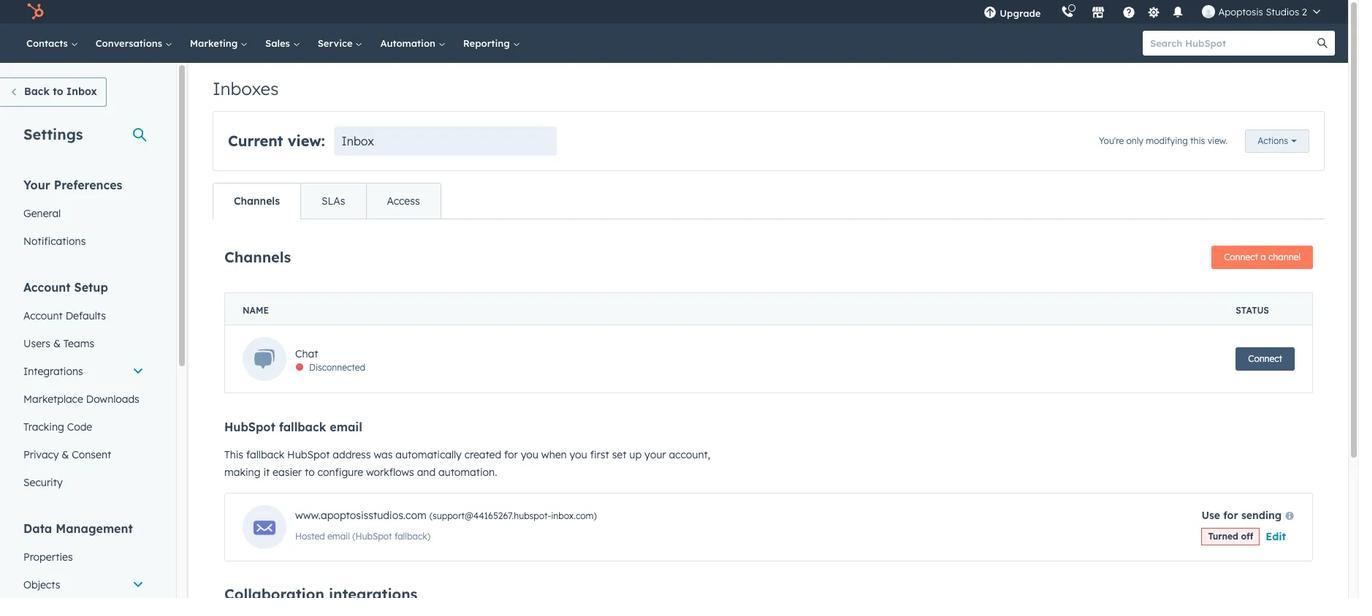 Task type: locate. For each thing, give the bounding box(es) containing it.
help button
[[1117, 0, 1142, 23]]

inbox
[[66, 85, 97, 98], [342, 134, 374, 148]]

marketplace downloads link
[[15, 385, 153, 413]]

service link
[[309, 23, 372, 63]]

your
[[645, 448, 666, 461]]

channels inside tab list
[[234, 194, 280, 208]]

menu
[[974, 0, 1331, 23]]

for right created
[[504, 448, 518, 461]]

consent
[[72, 448, 111, 461]]

channels down current
[[234, 194, 280, 208]]

1 horizontal spatial to
[[305, 466, 315, 479]]

connect
[[1225, 251, 1259, 262], [1249, 353, 1283, 364]]

search button
[[1311, 31, 1336, 56]]

view:
[[288, 132, 325, 150]]

connect button
[[1236, 347, 1295, 371]]

0 vertical spatial &
[[53, 337, 61, 350]]

marketplace
[[23, 393, 83, 406]]

1 horizontal spatial &
[[62, 448, 69, 461]]

you left first
[[570, 448, 588, 461]]

channels banner
[[224, 241, 1314, 269]]

for right use
[[1224, 509, 1239, 522]]

this
[[224, 448, 243, 461]]

sales
[[265, 37, 293, 49]]

fallback
[[279, 420, 326, 434], [246, 448, 285, 461]]

teams
[[63, 337, 94, 350]]

& for privacy
[[62, 448, 69, 461]]

fallback up it
[[246, 448, 285, 461]]

use for sending
[[1202, 509, 1282, 522]]

channels up the name
[[224, 247, 291, 266]]

for inside this fallback hubspot address was automatically created for you when you first set up your account, making it easier to configure workflows and automation.
[[504, 448, 518, 461]]

www.apoptosisstudios.com
[[295, 509, 427, 522]]

conversations
[[96, 37, 165, 49]]

fallback inside this fallback hubspot address was automatically created for you when you first set up your account, making it easier to configure workflows and automation.
[[246, 448, 285, 461]]

reporting link
[[455, 23, 529, 63]]

notifications button
[[1166, 0, 1191, 23]]

1 vertical spatial account
[[23, 309, 63, 322]]

1 vertical spatial &
[[62, 448, 69, 461]]

0 vertical spatial to
[[53, 85, 63, 98]]

settings link
[[1145, 4, 1163, 19]]

1 you from the left
[[521, 448, 539, 461]]

connect down status
[[1249, 353, 1283, 364]]

hubspot
[[224, 420, 275, 434], [287, 448, 330, 461]]

slas
[[322, 194, 345, 208]]

tracking code link
[[15, 413, 153, 441]]

view.
[[1208, 135, 1228, 146]]

1 account from the top
[[23, 280, 71, 295]]

tab list
[[213, 183, 441, 219]]

to right back
[[53, 85, 63, 98]]

account up account defaults
[[23, 280, 71, 295]]

0 horizontal spatial hubspot
[[224, 420, 275, 434]]

menu containing apoptosis studios 2
[[974, 0, 1331, 23]]

created
[[465, 448, 502, 461]]

connect inside connect a channel button
[[1225, 251, 1259, 262]]

upgrade
[[1000, 7, 1041, 19]]

privacy & consent link
[[15, 441, 153, 469]]

first
[[590, 448, 609, 461]]

only
[[1127, 135, 1144, 146]]

email
[[330, 420, 362, 434], [328, 531, 350, 542]]

you left 'when'
[[521, 448, 539, 461]]

data
[[23, 521, 52, 536]]

status
[[1236, 305, 1270, 316]]

preferences
[[54, 178, 122, 192]]

address
[[333, 448, 371, 461]]

conversations link
[[87, 23, 181, 63]]

properties
[[23, 550, 73, 564]]

off
[[1242, 531, 1254, 542]]

integrations
[[23, 365, 83, 378]]

1 vertical spatial hubspot
[[287, 448, 330, 461]]

for
[[504, 448, 518, 461], [1224, 509, 1239, 522]]

workflows
[[366, 466, 414, 479]]

2 you from the left
[[570, 448, 588, 461]]

1 vertical spatial fallback
[[246, 448, 285, 461]]

your preferences
[[23, 178, 122, 192]]

0 vertical spatial channels
[[234, 194, 280, 208]]

& right privacy
[[62, 448, 69, 461]]

hubspot up easier at the bottom left
[[287, 448, 330, 461]]

modifying
[[1146, 135, 1188, 146]]

back
[[24, 85, 50, 98]]

making
[[224, 466, 261, 479]]

email right 'hosted'
[[328, 531, 350, 542]]

hubspot up this
[[224, 420, 275, 434]]

account for account defaults
[[23, 309, 63, 322]]

1 vertical spatial connect
[[1249, 353, 1283, 364]]

privacy & consent
[[23, 448, 111, 461]]

1 horizontal spatial inbox
[[342, 134, 374, 148]]

0 vertical spatial inbox
[[66, 85, 97, 98]]

automation
[[380, 37, 438, 49]]

notifications image
[[1172, 7, 1185, 20]]

fallback up easier at the bottom left
[[279, 420, 326, 434]]

channel
[[1269, 251, 1301, 262]]

1 horizontal spatial for
[[1224, 509, 1239, 522]]

hubspot link
[[18, 3, 55, 20]]

email up address
[[330, 420, 362, 434]]

channels for channels banner on the top
[[224, 247, 291, 266]]

menu item
[[1052, 0, 1055, 23]]

channels for channels link
[[234, 194, 280, 208]]

notifications
[[23, 235, 86, 248]]

0 horizontal spatial you
[[521, 448, 539, 461]]

configure
[[318, 466, 363, 479]]

channels inside banner
[[224, 247, 291, 266]]

1 vertical spatial to
[[305, 466, 315, 479]]

(support@44165267.hubspot-
[[430, 510, 551, 521]]

www.apoptosisstudios.com (support@44165267.hubspot-inbox.com)
[[295, 509, 597, 522]]

& right users
[[53, 337, 61, 350]]

&
[[53, 337, 61, 350], [62, 448, 69, 461]]

2 account from the top
[[23, 309, 63, 322]]

connect inside connect button
[[1249, 353, 1283, 364]]

users & teams link
[[15, 330, 153, 357]]

tracking
[[23, 420, 64, 434]]

1 vertical spatial inbox
[[342, 134, 374, 148]]

Search HubSpot search field
[[1143, 31, 1322, 56]]

& inside "link"
[[53, 337, 61, 350]]

to right easier at the bottom left
[[305, 466, 315, 479]]

0 vertical spatial connect
[[1225, 251, 1259, 262]]

inbox right view:
[[342, 134, 374, 148]]

marketplace downloads
[[23, 393, 140, 406]]

0 vertical spatial for
[[504, 448, 518, 461]]

0 vertical spatial account
[[23, 280, 71, 295]]

1 vertical spatial channels
[[224, 247, 291, 266]]

edit button
[[1266, 528, 1287, 545]]

you
[[521, 448, 539, 461], [570, 448, 588, 461]]

notifications link
[[15, 227, 153, 255]]

setup
[[74, 280, 108, 295]]

tara schultz image
[[1203, 5, 1216, 18]]

turned
[[1209, 531, 1239, 542]]

disconnected
[[309, 362, 365, 373]]

0 horizontal spatial inbox
[[66, 85, 97, 98]]

access
[[387, 194, 420, 208]]

account up users
[[23, 309, 63, 322]]

downloads
[[86, 393, 140, 406]]

apoptosis studios 2
[[1219, 6, 1308, 18]]

1 horizontal spatial hubspot
[[287, 448, 330, 461]]

0 horizontal spatial for
[[504, 448, 518, 461]]

account inside account defaults link
[[23, 309, 63, 322]]

inboxes
[[213, 77, 279, 99]]

0 horizontal spatial &
[[53, 337, 61, 350]]

connect left the a
[[1225, 251, 1259, 262]]

inbox right back
[[66, 85, 97, 98]]

current view:
[[228, 132, 325, 150]]

0 vertical spatial fallback
[[279, 420, 326, 434]]

1 horizontal spatial you
[[570, 448, 588, 461]]

marketing
[[190, 37, 241, 49]]



Task type: vqa. For each thing, say whether or not it's contained in the screenshot.
Tracking
yes



Task type: describe. For each thing, give the bounding box(es) containing it.
it
[[263, 466, 270, 479]]

apoptosis studios 2 button
[[1194, 0, 1330, 23]]

marketing link
[[181, 23, 257, 63]]

upgrade image
[[984, 7, 997, 20]]

when
[[542, 448, 567, 461]]

channels tab panel
[[213, 219, 1325, 598]]

hosted
[[295, 531, 325, 542]]

this fallback hubspot address was automatically created for you when you first set up your account, making it easier to configure workflows and automation.
[[224, 448, 711, 479]]

this
[[1191, 135, 1206, 146]]

current
[[228, 132, 283, 150]]

you're only modifying this view.
[[1099, 135, 1228, 146]]

slas link
[[300, 183, 366, 219]]

tab list containing channels
[[213, 183, 441, 219]]

contacts link
[[18, 23, 87, 63]]

security
[[23, 476, 63, 489]]

automation.
[[439, 466, 497, 479]]

objects
[[23, 578, 60, 591]]

was
[[374, 448, 393, 461]]

security link
[[15, 469, 153, 496]]

marketplaces button
[[1084, 0, 1114, 23]]

objects button
[[15, 571, 153, 598]]

account defaults
[[23, 309, 106, 322]]

fallback for hubspot
[[246, 448, 285, 461]]

code
[[67, 420, 92, 434]]

2
[[1303, 6, 1308, 18]]

data management element
[[15, 521, 153, 598]]

users
[[23, 337, 50, 350]]

hubspot fallback email
[[224, 420, 362, 434]]

apoptosis
[[1219, 6, 1264, 18]]

back to inbox
[[24, 85, 97, 98]]

account for account setup
[[23, 280, 71, 295]]

your
[[23, 178, 50, 192]]

back to inbox link
[[0, 77, 107, 107]]

connect a channel button
[[1212, 246, 1314, 269]]

0 vertical spatial email
[[330, 420, 362, 434]]

1 vertical spatial email
[[328, 531, 350, 542]]

calling icon button
[[1056, 2, 1081, 21]]

easier
[[273, 466, 302, 479]]

a
[[1261, 251, 1267, 262]]

hubspot image
[[26, 3, 44, 20]]

your preferences element
[[15, 177, 153, 255]]

inbox inside popup button
[[342, 134, 374, 148]]

account defaults link
[[15, 302, 153, 330]]

you're
[[1099, 135, 1125, 146]]

settings image
[[1148, 6, 1161, 19]]

management
[[56, 521, 133, 536]]

calling icon image
[[1062, 6, 1075, 19]]

connect for connect a channel
[[1225, 251, 1259, 262]]

1 vertical spatial for
[[1224, 509, 1239, 522]]

and
[[417, 466, 436, 479]]

0 horizontal spatial to
[[53, 85, 63, 98]]

fallback)
[[395, 531, 431, 542]]

actions button
[[1246, 129, 1310, 153]]

studios
[[1266, 6, 1300, 18]]

& for users
[[53, 337, 61, 350]]

0 vertical spatial hubspot
[[224, 420, 275, 434]]

general
[[23, 207, 61, 220]]

hosted email (hubspot fallback)
[[295, 531, 431, 542]]

privacy
[[23, 448, 59, 461]]

actions
[[1258, 135, 1289, 146]]

automatically
[[396, 448, 462, 461]]

inbox.com)
[[551, 510, 597, 521]]

search image
[[1318, 38, 1328, 48]]

defaults
[[66, 309, 106, 322]]

properties link
[[15, 543, 153, 571]]

tracking code
[[23, 420, 92, 434]]

help image
[[1123, 7, 1136, 20]]

fallback for email
[[279, 420, 326, 434]]

service
[[318, 37, 356, 49]]

hubspot inside this fallback hubspot address was automatically created for you when you first set up your account, making it easier to configure workflows and automation.
[[287, 448, 330, 461]]

set
[[612, 448, 627, 461]]

integrations button
[[15, 357, 153, 385]]

use
[[1202, 509, 1221, 522]]

to inside this fallback hubspot address was automatically created for you when you first set up your account, making it easier to configure workflows and automation.
[[305, 466, 315, 479]]

inbox button
[[334, 126, 557, 156]]

marketplaces image
[[1093, 7, 1106, 20]]

data management
[[23, 521, 133, 536]]

sending
[[1242, 509, 1282, 522]]

automation link
[[372, 23, 455, 63]]

general link
[[15, 200, 153, 227]]

reporting
[[463, 37, 513, 49]]

chat
[[295, 347, 318, 360]]

contacts
[[26, 37, 71, 49]]

users & teams
[[23, 337, 94, 350]]

connect a channel
[[1225, 251, 1301, 262]]

access link
[[366, 183, 441, 219]]

connect for connect
[[1249, 353, 1283, 364]]

account setup element
[[15, 279, 153, 496]]

account setup
[[23, 280, 108, 295]]

(hubspot
[[353, 531, 392, 542]]



